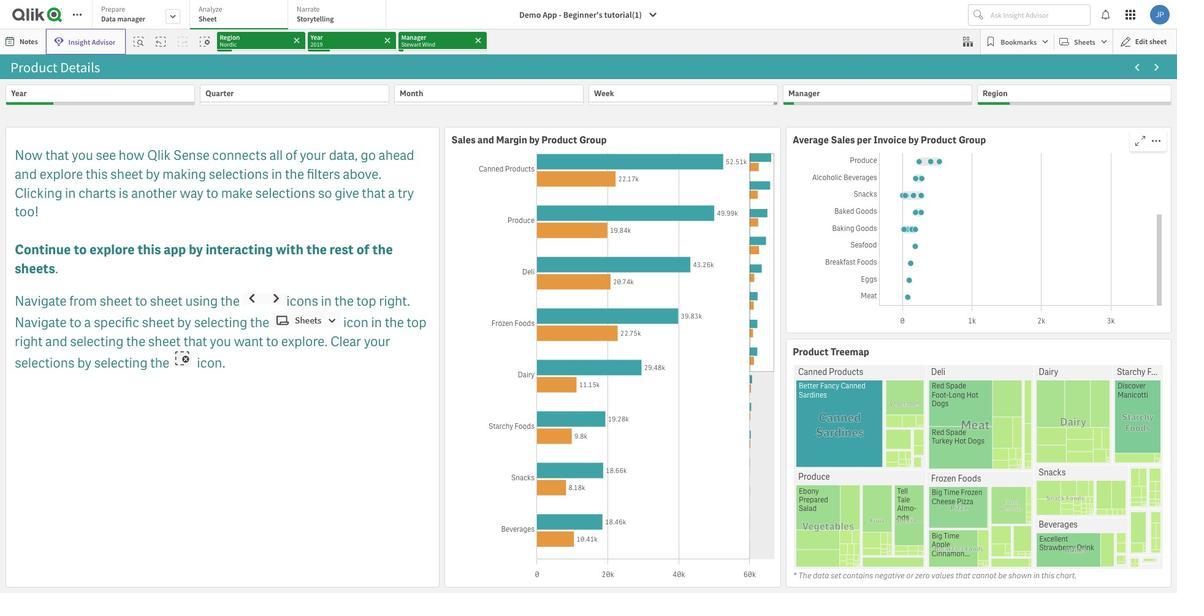 Task type: locate. For each thing, give the bounding box(es) containing it.
navigate down sheets
[[15, 293, 67, 310]]

1 vertical spatial you
[[210, 333, 231, 351]]

2 horizontal spatial and
[[478, 134, 494, 147]]

continue to explore this app by interacting with the rest of the sheets
[[15, 241, 393, 278]]

2 vertical spatial selections
[[15, 355, 75, 372]]

group
[[579, 134, 607, 147], [959, 134, 986, 147]]

your down the icon on the left of the page
[[364, 333, 390, 351]]

top down 'right.'
[[407, 314, 427, 332]]

year down notes button
[[11, 88, 27, 99]]

2 vertical spatial this
[[1041, 571, 1054, 581]]

and down now
[[15, 165, 37, 183]]

0 vertical spatial manager
[[401, 33, 426, 42]]

week element
[[594, 88, 614, 99]]

0 vertical spatial selecting
[[194, 314, 247, 332]]

of right rest
[[357, 241, 370, 259]]

product right margin
[[542, 134, 577, 147]]

and
[[478, 134, 494, 147], [15, 165, 37, 183], [45, 333, 67, 351]]

1 vertical spatial your
[[364, 333, 390, 351]]

product right the invoice
[[921, 134, 957, 147]]

and left margin
[[478, 134, 494, 147]]

now that you see how qlik sense connects all of your data, go ahead and explore this sheet by making selections in the filters above. clicking in charts is another way to make selections so give that a try too!
[[15, 147, 414, 221]]

of
[[285, 147, 297, 164], [357, 241, 370, 259]]

1 horizontal spatial manager
[[789, 88, 820, 99]]

0 vertical spatial year
[[311, 33, 323, 42]]

all
[[270, 147, 283, 164]]

region
[[220, 33, 240, 42], [983, 88, 1008, 99]]

in inside the in the top right. navigate to a specific sheet by selecting the
[[321, 293, 332, 310]]

you inside now that you see how qlik sense connects all of your data, go ahead and explore this sheet by making selections in the filters above. clicking in charts is another way to make selections so give that a try too!
[[72, 147, 93, 164]]

month element
[[400, 88, 423, 99]]

1 vertical spatial a
[[84, 314, 91, 332]]

0 horizontal spatial a
[[84, 314, 91, 332]]

to right continue
[[74, 241, 87, 259]]

1 vertical spatial region
[[983, 88, 1008, 99]]

top up the icon on the left of the page
[[356, 293, 376, 310]]

a inside the in the top right. navigate to a specific sheet by selecting the
[[84, 314, 91, 332]]

0 horizontal spatial this
[[86, 165, 108, 183]]

Ask Insight Advisor text field
[[988, 5, 1090, 25]]

tutorial(1)
[[604, 9, 642, 20]]

clear selection for field: manager image
[[475, 37, 482, 44]]

2 horizontal spatial this
[[1041, 571, 1054, 581]]

0 horizontal spatial region
[[220, 33, 240, 42]]

the inside now that you see how qlik sense connects all of your data, go ahead and explore this sheet by making selections in the filters above. clicking in charts is another way to make selections so give that a try too!
[[285, 165, 304, 183]]

your inside clear your selections by selecting the
[[364, 333, 390, 351]]

sales left per
[[831, 134, 855, 147]]

product left treemap
[[793, 346, 829, 358]]

1 vertical spatial manager
[[789, 88, 820, 99]]

group down region element
[[959, 134, 986, 147]]

sheet
[[1150, 37, 1167, 46], [110, 165, 143, 183], [100, 293, 132, 310], [150, 293, 183, 310], [142, 314, 175, 332], [148, 333, 181, 351]]

0 vertical spatial your
[[300, 147, 326, 164]]

0 vertical spatial of
[[285, 147, 297, 164]]

1 vertical spatial this
[[137, 241, 161, 259]]

manager inside manager stewart wind
[[401, 33, 426, 42]]

0 horizontal spatial of
[[285, 147, 297, 164]]

you left see
[[72, 147, 93, 164]]

insight
[[68, 37, 90, 46]]

sales
[[451, 134, 476, 147], [831, 134, 855, 147]]

data
[[813, 571, 829, 581]]

by
[[529, 134, 540, 147], [909, 134, 919, 147], [146, 165, 160, 183], [189, 241, 203, 259], [177, 314, 191, 332], [77, 355, 91, 372]]

narrate storytelling
[[297, 4, 334, 23]]

1 vertical spatial of
[[357, 241, 370, 259]]

0 vertical spatial top
[[356, 293, 376, 310]]

invoice
[[874, 134, 907, 147]]

selections tool image
[[963, 37, 973, 47]]

the left the icon.
[[150, 355, 169, 372]]

selecting inside clear your selections by selecting the
[[94, 355, 147, 372]]

0 vertical spatial a
[[388, 184, 395, 202]]

the up want
[[250, 314, 269, 332]]

2 navigate from the top
[[15, 314, 67, 332]]

insight advisor button
[[46, 29, 126, 55]]

in
[[271, 165, 282, 183], [65, 184, 76, 202], [321, 293, 332, 310], [371, 314, 382, 332], [1033, 571, 1040, 581]]

previous sheet: experience the power of qlik sense image
[[1133, 63, 1142, 72]]

year
[[311, 33, 323, 42], [11, 88, 27, 99]]

try
[[398, 184, 414, 202]]

manager
[[117, 14, 145, 23]]

2 vertical spatial selecting
[[94, 355, 147, 372]]

region right clear all selections image
[[220, 33, 240, 42]]

sales left margin
[[451, 134, 476, 147]]

selections down right
[[15, 355, 75, 372]]

this up charts
[[86, 165, 108, 183]]

1 vertical spatial year
[[11, 88, 27, 99]]

you
[[72, 147, 93, 164], [210, 333, 231, 351]]

in the top right. navigate to a specific sheet by selecting the
[[15, 293, 410, 332]]

the left filters
[[285, 165, 304, 183]]

a down from
[[84, 314, 91, 332]]

0 vertical spatial explore
[[40, 165, 83, 183]]

.
[[55, 260, 58, 278]]

in inside icon in the top right and selecting the sheet that you want to explore.
[[371, 314, 382, 332]]

0 vertical spatial you
[[72, 147, 93, 164]]

and inside application
[[478, 134, 494, 147]]

a left try
[[388, 184, 395, 202]]

clear your selections by selecting the
[[15, 333, 390, 372]]

rest
[[330, 241, 354, 259]]

2019
[[311, 40, 323, 48]]

1 vertical spatial top
[[407, 314, 427, 332]]

product treemap * the data set contains negative or zero values that cannot be shown in this chart. application
[[786, 339, 1172, 588]]

1 horizontal spatial top
[[407, 314, 427, 332]]

that up the icon.
[[183, 333, 207, 351]]

1 group from the left
[[579, 134, 607, 147]]

0 vertical spatial and
[[478, 134, 494, 147]]

the left rest
[[306, 241, 327, 259]]

that right values
[[956, 571, 970, 581]]

1 horizontal spatial region
[[983, 88, 1008, 99]]

your
[[300, 147, 326, 164], [364, 333, 390, 351]]

navigate
[[15, 293, 67, 310], [15, 314, 67, 332]]

from
[[69, 293, 97, 310]]

sheet inside now that you see how qlik sense connects all of your data, go ahead and explore this sheet by making selections in the filters above. clicking in charts is another way to make selections so give that a try too!
[[110, 165, 143, 183]]

that
[[45, 147, 69, 164], [362, 184, 386, 202], [183, 333, 207, 351], [956, 571, 970, 581]]

in right icons
[[321, 293, 332, 310]]

next sheet: customer details image
[[1152, 63, 1162, 72]]

manager element
[[789, 88, 820, 99]]

0 horizontal spatial explore
[[40, 165, 83, 183]]

1 horizontal spatial a
[[388, 184, 395, 202]]

to right "way"
[[206, 184, 218, 202]]

0 horizontal spatial top
[[356, 293, 376, 310]]

product treemap
[[793, 346, 869, 358]]

in right the icon on the left of the page
[[371, 314, 382, 332]]

the inside clear your selections by selecting the
[[150, 355, 169, 372]]

1 horizontal spatial of
[[357, 241, 370, 259]]

0 horizontal spatial you
[[72, 147, 93, 164]]

0 horizontal spatial group
[[579, 134, 607, 147]]

1 vertical spatial and
[[15, 165, 37, 183]]

clicking
[[15, 184, 62, 202]]

0 horizontal spatial your
[[300, 147, 326, 164]]

navigate up right
[[15, 314, 67, 332]]

1 horizontal spatial sales
[[831, 134, 855, 147]]

in left charts
[[65, 184, 76, 202]]

year down storytelling
[[311, 33, 323, 42]]

the down specific
[[126, 333, 145, 351]]

selecting inside icon in the top right and selecting the sheet that you want to explore.
[[70, 333, 123, 351]]

region down bookmarks button
[[983, 88, 1008, 99]]

edit sheet button
[[1113, 29, 1177, 55]]

is
[[119, 184, 129, 202]]

1 navigate from the top
[[15, 293, 67, 310]]

right
[[15, 333, 43, 351]]

you up the icon.
[[210, 333, 231, 351]]

you inside icon in the top right and selecting the sheet that you want to explore.
[[210, 333, 231, 351]]

continue
[[15, 241, 71, 259]]

in right shown
[[1033, 571, 1040, 581]]

to up specific
[[135, 293, 147, 310]]

1 horizontal spatial you
[[210, 333, 231, 351]]

top inside the in the top right. navigate to a specific sheet by selecting the
[[356, 293, 376, 310]]

to inside continue to explore this app by interacting with the rest of the sheets
[[74, 241, 87, 259]]

to down from
[[69, 314, 82, 332]]

and right right
[[45, 333, 67, 351]]

icon.
[[197, 355, 226, 372]]

0 horizontal spatial manager
[[401, 33, 426, 42]]

another
[[131, 184, 177, 202]]

top inside icon in the top right and selecting the sheet that you want to explore.
[[407, 314, 427, 332]]

explore up clicking
[[40, 165, 83, 183]]

manager right the clear selection for field: year icon
[[401, 33, 426, 42]]

1 horizontal spatial year
[[311, 33, 323, 42]]

0 horizontal spatial year
[[11, 88, 27, 99]]

storytelling
[[297, 14, 334, 23]]

top
[[356, 293, 376, 310], [407, 314, 427, 332]]

0 vertical spatial region
[[220, 33, 240, 42]]

week
[[594, 88, 614, 99]]

by inside now that you see how qlik sense connects all of your data, go ahead and explore this sheet by making selections in the filters above. clicking in charts is another way to make selections so give that a try too!
[[146, 165, 160, 183]]

to
[[206, 184, 218, 202], [74, 241, 87, 259], [135, 293, 147, 310], [69, 314, 82, 332], [266, 333, 278, 351]]

0 horizontal spatial sales
[[451, 134, 476, 147]]

explore up navigate from sheet to sheet using the
[[90, 241, 135, 259]]

product inside "application"
[[793, 346, 829, 358]]

this left app
[[137, 241, 161, 259]]

of right all
[[285, 147, 297, 164]]

per
[[857, 134, 872, 147]]

year 2019
[[311, 33, 323, 48]]

1 horizontal spatial and
[[45, 333, 67, 351]]

prepare data manager
[[101, 4, 145, 23]]

1 vertical spatial selections
[[255, 184, 315, 202]]

wind
[[422, 40, 435, 48]]

2 horizontal spatial product
[[921, 134, 957, 147]]

your up filters
[[300, 147, 326, 164]]

0 horizontal spatial product
[[542, 134, 577, 147]]

above.
[[343, 165, 382, 183]]

region for region
[[983, 88, 1008, 99]]

analyze
[[199, 4, 222, 13]]

in down all
[[271, 165, 282, 183]]

1 vertical spatial explore
[[90, 241, 135, 259]]

by inside clear your selections by selecting the
[[77, 355, 91, 372]]

1 horizontal spatial group
[[959, 134, 986, 147]]

insight advisor
[[68, 37, 116, 46]]

1 vertical spatial navigate
[[15, 314, 67, 332]]

your inside now that you see how qlik sense connects all of your data, go ahead and explore this sheet by making selections in the filters above. clicking in charts is another way to make selections so give that a try too!
[[300, 147, 326, 164]]

1 horizontal spatial explore
[[90, 241, 135, 259]]

navigate inside the in the top right. navigate to a specific sheet by selecting the
[[15, 314, 67, 332]]

group down week element
[[579, 134, 607, 147]]

application
[[0, 0, 1177, 594], [6, 127, 440, 588]]

the
[[798, 571, 811, 581]]

sheet inside button
[[1150, 37, 1167, 46]]

0 vertical spatial this
[[86, 165, 108, 183]]

data,
[[329, 147, 358, 164]]

chart.
[[1056, 571, 1077, 581]]

2 vertical spatial and
[[45, 333, 67, 351]]

manager
[[401, 33, 426, 42], [789, 88, 820, 99]]

to right want
[[266, 333, 278, 351]]

selections down all
[[255, 184, 315, 202]]

1 horizontal spatial product
[[793, 346, 829, 358]]

manager up average
[[789, 88, 820, 99]]

give
[[335, 184, 359, 202]]

0 vertical spatial navigate
[[15, 293, 67, 310]]

smart search image
[[134, 37, 144, 47]]

of inside continue to explore this app by interacting with the rest of the sheets
[[357, 241, 370, 259]]

prepare
[[101, 4, 125, 13]]

1 horizontal spatial this
[[137, 241, 161, 259]]

this left chart.
[[1041, 571, 1054, 581]]

advisor
[[92, 37, 116, 46]]

0 horizontal spatial and
[[15, 165, 37, 183]]

data
[[101, 14, 116, 23]]

sales and margin by product group application
[[445, 127, 781, 588]]

that inside icon in the top right and selecting the sheet that you want to explore.
[[183, 333, 207, 351]]

1 horizontal spatial your
[[364, 333, 390, 351]]

analyze sheet
[[199, 4, 222, 23]]

1 vertical spatial selecting
[[70, 333, 123, 351]]

selections down connects
[[209, 165, 269, 183]]

clear selection for field: year image
[[384, 37, 391, 44]]

the right rest
[[372, 241, 393, 259]]

-
[[559, 9, 562, 20]]

the up the icon on the left of the page
[[334, 293, 354, 310]]

tab list
[[92, 0, 391, 31]]

product
[[542, 134, 577, 147], [921, 134, 957, 147], [793, 346, 829, 358]]



Task type: describe. For each thing, give the bounding box(es) containing it.
go
[[361, 147, 376, 164]]

beginner's
[[563, 9, 603, 20]]

2 group from the left
[[959, 134, 986, 147]]

explore.
[[281, 333, 328, 351]]

and inside icon in the top right and selecting the sheet that you want to explore.
[[45, 333, 67, 351]]

explore inside continue to explore this app by interacting with the rest of the sheets
[[90, 241, 135, 259]]

zero
[[915, 571, 930, 581]]

this inside now that you see how qlik sense connects all of your data, go ahead and explore this sheet by making selections in the filters above. clicking in charts is another way to make selections so give that a try too!
[[86, 165, 108, 183]]

specific
[[94, 314, 139, 332]]

too!
[[15, 203, 39, 221]]

notes
[[20, 37, 38, 46]]

this inside "application"
[[1041, 571, 1054, 581]]

year for year
[[11, 88, 27, 99]]

right.
[[379, 293, 410, 310]]

charts
[[78, 184, 116, 202]]

region nordic
[[220, 33, 240, 48]]

make
[[221, 184, 253, 202]]

sheets
[[15, 260, 55, 278]]

step back image
[[156, 37, 166, 47]]

* the data set contains negative or zero values that cannot be shown in this chart.
[[793, 571, 1077, 581]]

app
[[164, 241, 186, 259]]

the right 'using'
[[220, 293, 240, 310]]

demo
[[519, 9, 541, 20]]

0 vertical spatial selections
[[209, 165, 269, 183]]

by inside the in the top right. navigate to a specific sheet by selecting the
[[177, 314, 191, 332]]

to inside now that you see how qlik sense connects all of your data, go ahead and explore this sheet by making selections in the filters above. clicking in charts is another way to make selections so give that a try too!
[[206, 184, 218, 202]]

values
[[931, 571, 954, 581]]

bookmarks button
[[984, 32, 1052, 52]]

that down above.
[[362, 184, 386, 202]]

edit
[[1135, 37, 1148, 46]]

in inside "application"
[[1033, 571, 1040, 581]]

edit sheet
[[1135, 37, 1167, 46]]

clear all selections image
[[200, 37, 210, 47]]

using
[[185, 293, 218, 310]]

clear selection for field: region image
[[293, 37, 301, 44]]

stewart
[[401, 40, 421, 48]]

or
[[906, 571, 914, 581]]

the down 'right.'
[[385, 314, 404, 332]]

1 sales from the left
[[451, 134, 476, 147]]

cannot
[[972, 571, 997, 581]]

demo app - beginner's tutorial(1)
[[519, 9, 642, 20]]

icon
[[343, 314, 369, 332]]

be
[[998, 571, 1007, 581]]

selections inside clear your selections by selecting the
[[15, 355, 75, 372]]

bookmarks
[[1001, 37, 1037, 46]]

2 sales from the left
[[831, 134, 855, 147]]

with
[[276, 241, 304, 259]]

to inside the in the top right. navigate to a specific sheet by selecting the
[[69, 314, 82, 332]]

by inside continue to explore this app by interacting with the rest of the sheets
[[189, 241, 203, 259]]

region for region nordic
[[220, 33, 240, 42]]

negative
[[875, 571, 905, 581]]

to inside icon in the top right and selecting the sheet that you want to explore.
[[266, 333, 278, 351]]

nordic
[[220, 40, 237, 48]]

this inside continue to explore this app by interacting with the rest of the sheets
[[137, 241, 161, 259]]

of inside now that you see how qlik sense connects all of your data, go ahead and explore this sheet by making selections in the filters above. clicking in charts is another way to make selections so give that a try too!
[[285, 147, 297, 164]]

sheet inside icon in the top right and selecting the sheet that you want to explore.
[[148, 333, 181, 351]]

margin
[[496, 134, 527, 147]]

contains
[[843, 571, 873, 581]]

sheet
[[199, 14, 217, 23]]

see
[[96, 147, 116, 164]]

and inside now that you see how qlik sense connects all of your data, go ahead and explore this sheet by making selections in the filters above. clicking in charts is another way to make selections so give that a try too!
[[15, 165, 37, 183]]

connects
[[212, 147, 267, 164]]

average sales per invoice by product group application
[[786, 127, 1172, 334]]

manager for manager stewart wind
[[401, 33, 426, 42]]

tab list containing prepare
[[92, 0, 391, 31]]

manager for manager
[[789, 88, 820, 99]]

that inside "application"
[[956, 571, 970, 581]]

clear
[[330, 333, 361, 351]]

manager stewart wind
[[401, 33, 435, 48]]

average
[[793, 134, 829, 147]]

ahead
[[379, 147, 414, 164]]

so
[[318, 184, 332, 202]]

icons
[[287, 293, 318, 310]]

shown
[[1008, 571, 1032, 581]]

sense
[[174, 147, 210, 164]]

year for year 2019
[[311, 33, 323, 42]]

sheets
[[1074, 37, 1096, 46]]

app
[[543, 9, 557, 20]]

that right now
[[45, 147, 69, 164]]

set
[[831, 571, 841, 581]]

qlik
[[147, 147, 171, 164]]

narrate
[[297, 4, 320, 13]]

a inside now that you see how qlik sense connects all of your data, go ahead and explore this sheet by making selections in the filters above. clicking in charts is another way to make selections so give that a try too!
[[388, 184, 395, 202]]

selecting inside the in the top right. navigate to a specific sheet by selecting the
[[194, 314, 247, 332]]

*
[[793, 571, 797, 581]]

way
[[180, 184, 203, 202]]

icon in the top right and selecting the sheet that you want to explore.
[[15, 314, 427, 351]]

month
[[400, 88, 423, 99]]

sheets button
[[1057, 32, 1110, 52]]

demo app - beginner's tutorial(1) button
[[512, 5, 665, 25]]

want
[[234, 333, 263, 351]]

region element
[[983, 88, 1008, 99]]

now
[[15, 147, 43, 164]]

filters
[[307, 165, 340, 183]]

james peterson image
[[1150, 5, 1170, 25]]

quarter element
[[205, 88, 234, 99]]

interacting
[[206, 241, 273, 259]]

explore inside now that you see how qlik sense connects all of your data, go ahead and explore this sheet by making selections in the filters above. clicking in charts is another way to make selections so give that a try too!
[[40, 165, 83, 183]]

treemap
[[831, 346, 869, 358]]

quarter
[[205, 88, 234, 99]]

making
[[163, 165, 206, 183]]

average sales per invoice by product group
[[793, 134, 986, 147]]

how
[[119, 147, 145, 164]]

notes button
[[2, 32, 43, 52]]

year element
[[11, 88, 27, 99]]

sheet inside the in the top right. navigate to a specific sheet by selecting the
[[142, 314, 175, 332]]



Task type: vqa. For each thing, say whether or not it's contained in the screenshot.
Group
yes



